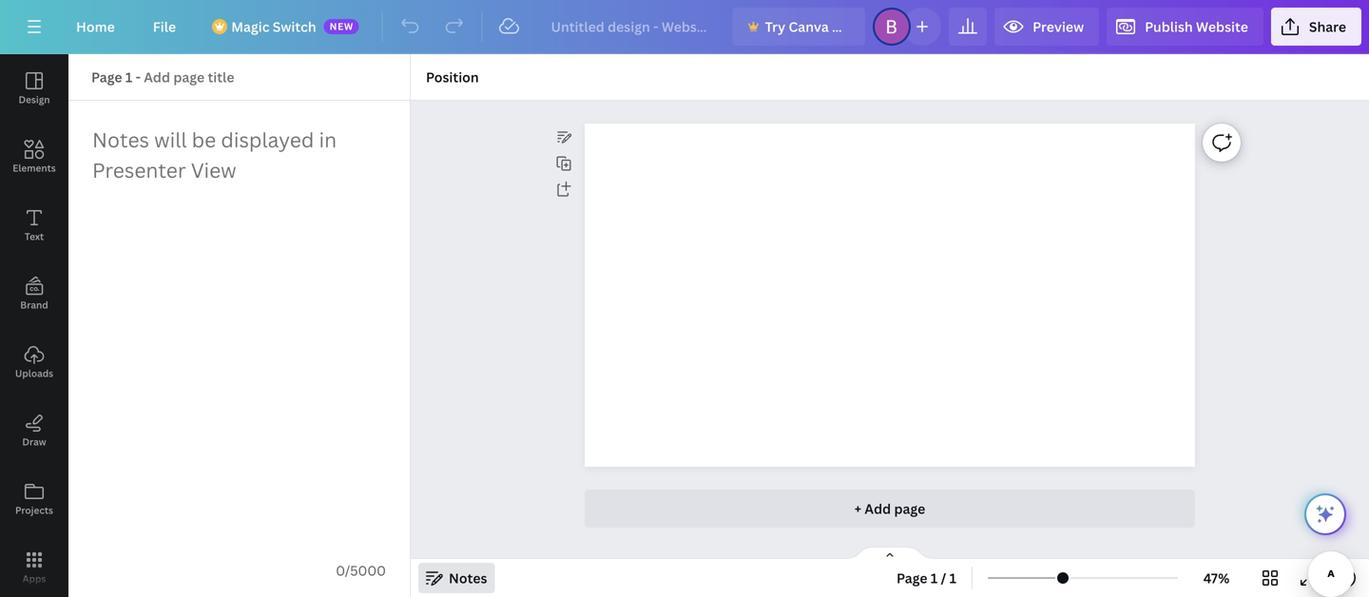 Task type: locate. For each thing, give the bounding box(es) containing it.
1 left -
[[125, 68, 132, 86]]

try canva pro
[[765, 18, 855, 36]]

notes
[[449, 569, 487, 587]]

new
[[330, 20, 354, 33]]

page down 'show pages' image
[[897, 569, 928, 587]]

design button
[[0, 54, 68, 123]]

show pages image
[[845, 546, 936, 561]]

file button
[[138, 8, 191, 46]]

publish website
[[1145, 18, 1249, 36]]

canva
[[789, 18, 829, 36]]

1 vertical spatial page
[[897, 569, 928, 587]]

design
[[18, 93, 50, 106]]

page 1 -
[[91, 68, 144, 86]]

position
[[426, 68, 479, 86]]

draw
[[22, 436, 46, 448]]

-
[[136, 68, 141, 86]]

0 / 5000
[[336, 562, 386, 580]]

switch
[[273, 18, 316, 36]]

apps button
[[0, 534, 68, 597]]

text
[[25, 230, 44, 243]]

uploads button
[[0, 328, 68, 397]]

1 down + add page button
[[950, 569, 957, 587]]

apps
[[22, 573, 46, 585]]

0 horizontal spatial page
[[91, 68, 122, 86]]

page
[[91, 68, 122, 86], [897, 569, 928, 587]]

1 horizontal spatial page
[[897, 569, 928, 587]]

/
[[345, 562, 350, 580], [941, 569, 947, 587]]

uploads
[[15, 367, 53, 380]]

Design title text field
[[536, 8, 725, 46]]

Notes will be displayed in Presenter View text field
[[69, 102, 409, 553]]

page
[[895, 500, 926, 518]]

1 horizontal spatial 1
[[931, 569, 938, 587]]

text button
[[0, 191, 68, 260]]

1
[[125, 68, 132, 86], [931, 569, 938, 587], [950, 569, 957, 587]]

page left -
[[91, 68, 122, 86]]

magic switch
[[231, 18, 316, 36]]

elements
[[13, 162, 56, 175]]

page for page 1 / 1
[[897, 569, 928, 587]]

brand button
[[0, 260, 68, 328]]

+ add page
[[855, 500, 926, 518]]

1 down 'show pages' image
[[931, 569, 938, 587]]

draw button
[[0, 397, 68, 465]]

0 horizontal spatial 1
[[125, 68, 132, 86]]

main menu bar
[[0, 0, 1370, 54]]

notes button
[[419, 563, 495, 594]]

page for page 1 -
[[91, 68, 122, 86]]

brand
[[20, 299, 48, 312]]

0 horizontal spatial /
[[345, 562, 350, 580]]

0
[[336, 562, 345, 580]]

0 vertical spatial page
[[91, 68, 122, 86]]

projects button
[[0, 465, 68, 534]]



Task type: describe. For each thing, give the bounding box(es) containing it.
projects
[[15, 504, 53, 517]]

preview button
[[995, 8, 1100, 46]]

try
[[765, 18, 786, 36]]

file
[[153, 18, 176, 36]]

+
[[855, 500, 862, 518]]

Page title text field
[[144, 66, 236, 88]]

1 horizontal spatial /
[[941, 569, 947, 587]]

add
[[865, 500, 891, 518]]

website
[[1197, 18, 1249, 36]]

position button
[[419, 62, 487, 92]]

elements button
[[0, 123, 68, 191]]

0 out of 5,000 characters used element
[[336, 562, 386, 580]]

2 horizontal spatial 1
[[950, 569, 957, 587]]

+ add page button
[[585, 490, 1196, 528]]

47% button
[[1186, 563, 1248, 594]]

home
[[76, 18, 115, 36]]

home link
[[61, 8, 130, 46]]

share button
[[1272, 8, 1362, 46]]

try canva pro button
[[733, 8, 866, 46]]

canva assistant image
[[1315, 503, 1337, 526]]

pro
[[832, 18, 855, 36]]

preview
[[1033, 18, 1084, 36]]

47%
[[1204, 569, 1230, 587]]

1 for -
[[125, 68, 132, 86]]

side panel tab list
[[0, 54, 68, 597]]

magic
[[231, 18, 270, 36]]

5000
[[350, 562, 386, 580]]

1 for /
[[931, 569, 938, 587]]

publish
[[1145, 18, 1193, 36]]

publish website button
[[1107, 8, 1264, 46]]

page 1 / 1
[[897, 569, 957, 587]]

share
[[1310, 18, 1347, 36]]



Task type: vqa. For each thing, say whether or not it's contained in the screenshot.
"Daily Planner Docs Banner In Pastel Purple Pastel Yellow Teal Fun Patterns Illustrations Style" image
no



